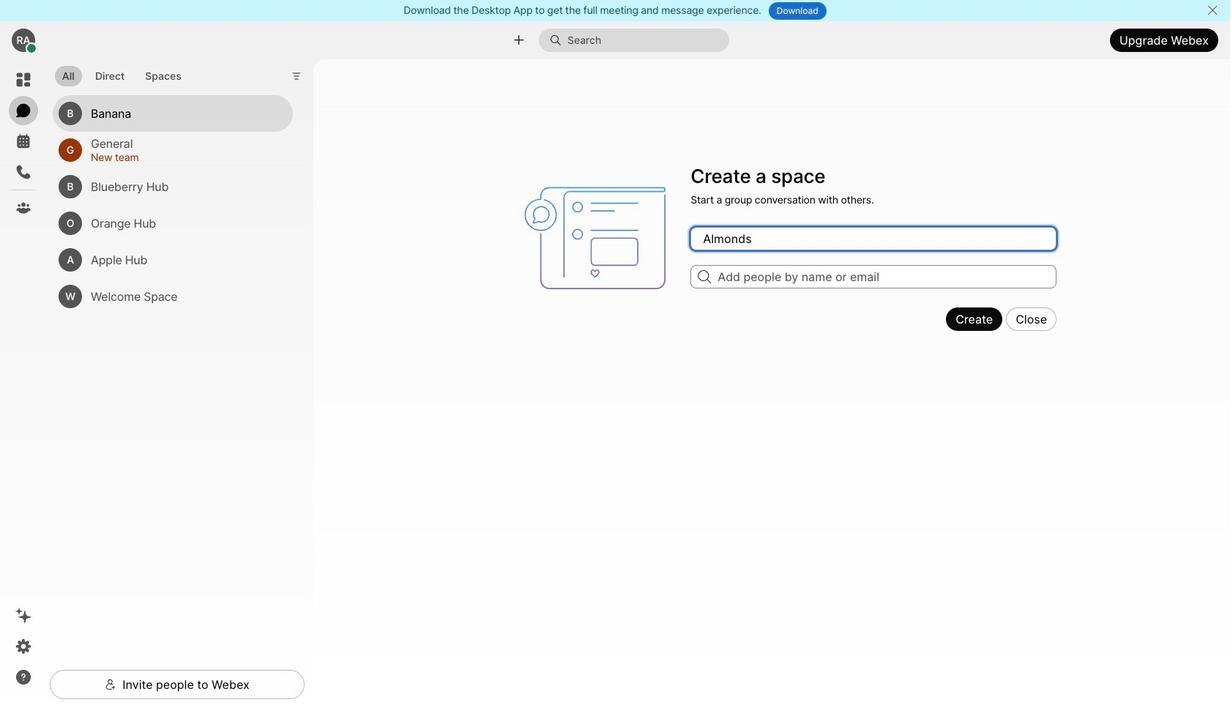 Task type: vqa. For each thing, say whether or not it's contained in the screenshot.
"Blueberry Hub" list item
yes



Task type: describe. For each thing, give the bounding box(es) containing it.
apple hub list item
[[53, 241, 293, 278]]

banana list item
[[53, 95, 293, 132]]

create a space image
[[518, 160, 682, 316]]

Add people by name or email text field
[[691, 265, 1057, 289]]

welcome space list item
[[53, 278, 293, 315]]

Name the space (required) text field
[[691, 227, 1057, 251]]

general list item
[[53, 132, 293, 168]]

new team element
[[91, 149, 275, 165]]



Task type: locate. For each thing, give the bounding box(es) containing it.
blueberry hub list item
[[53, 168, 293, 205]]

cancel_16 image
[[1207, 4, 1219, 16]]

webex tab list
[[9, 65, 38, 223]]

tab list
[[51, 57, 192, 91]]

search_18 image
[[698, 271, 711, 284]]

navigation
[[0, 59, 47, 705]]

orange hub list item
[[53, 205, 293, 241]]



